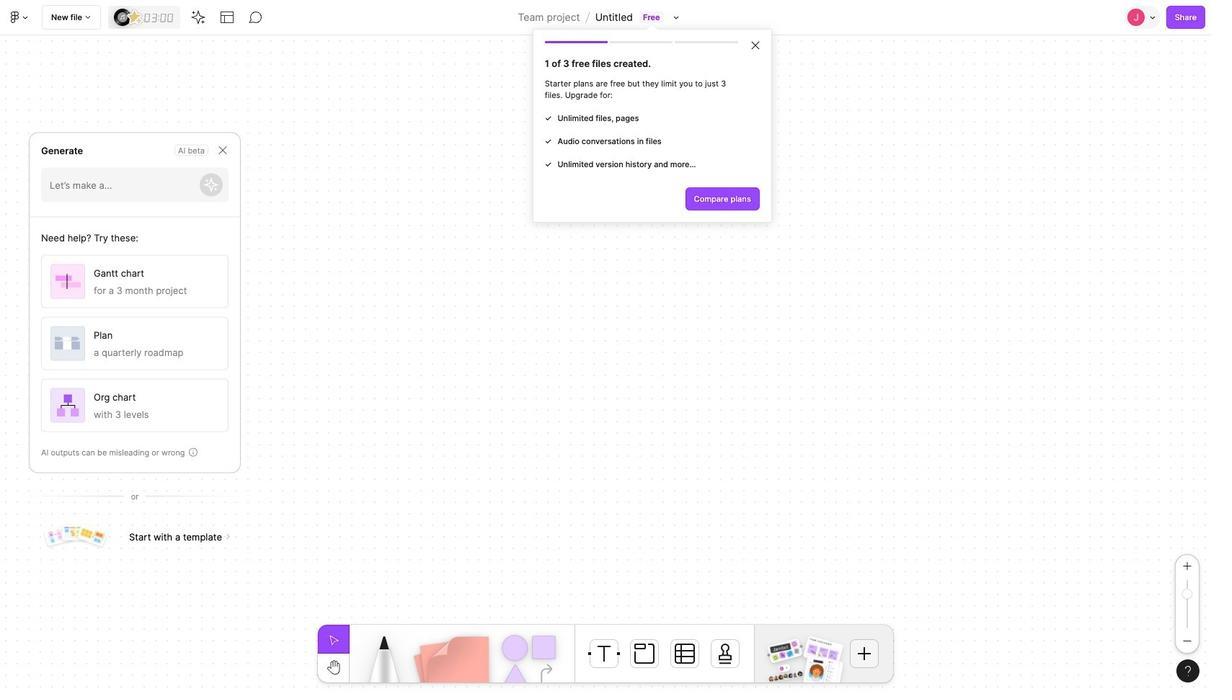 Task type: vqa. For each thing, say whether or not it's contained in the screenshot.
View comments image
yes



Task type: locate. For each thing, give the bounding box(es) containing it.
view comments image
[[249, 10, 263, 25]]

thumbnail of a template image
[[74, 523, 110, 551], [59, 523, 92, 545], [41, 523, 77, 550]]

info 16 image
[[187, 446, 199, 458]]

multiplayer tools image
[[1148, 0, 1160, 35]]



Task type: describe. For each thing, give the bounding box(es) containing it.
team cooldown image
[[804, 636, 844, 666]]

main toolbar region
[[0, 0, 1212, 223]]

help image
[[1186, 666, 1192, 677]]

File name text field
[[595, 8, 634, 27]]



